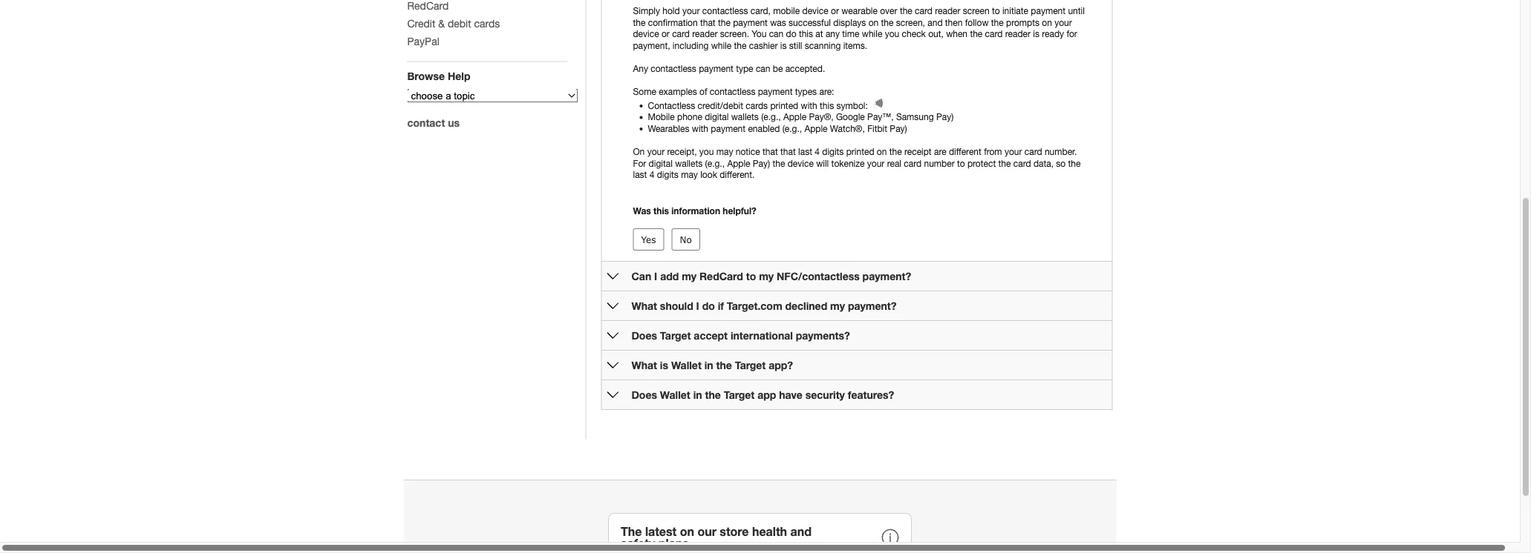Task type: locate. For each thing, give the bounding box(es) containing it.
that right notice
[[763, 147, 778, 157]]

what should i do if target.com declined my payment?
[[632, 300, 897, 313]]

contactless
[[648, 101, 695, 111]]

1 vertical spatial device
[[633, 29, 659, 39]]

tokenize
[[831, 158, 865, 169]]

to inside simply hold your contactless card, mobile device or wearable over the card reader screen to initiate payment until the confirmation that the payment was successful displays on the screen, and then follow the prompts on your device or card reader screen. you can do this at any time while you check out, when the card reader is ready for payment, including while the cashier is still scanning items.
[[992, 6, 1000, 16]]

apple down the pay®,
[[805, 124, 828, 134]]

your
[[682, 6, 700, 16], [1055, 17, 1072, 28], [647, 147, 665, 157], [1005, 147, 1022, 157], [867, 158, 885, 169]]

from
[[984, 147, 1002, 157]]

4 up will
[[815, 147, 820, 157]]

0 vertical spatial cards
[[474, 17, 500, 30]]

0 horizontal spatial is
[[660, 360, 668, 372]]

apple left the pay®,
[[783, 112, 806, 123]]

credit & debit cards link
[[407, 17, 500, 30]]

follow
[[965, 17, 989, 28]]

device
[[802, 6, 828, 16], [633, 29, 659, 39], [788, 158, 814, 169]]

0 horizontal spatial and
[[790, 526, 812, 540]]

circle arrow e image
[[607, 330, 619, 342], [607, 360, 619, 372]]

circle arrow e image for what should i do if target.com declined my payment?
[[607, 301, 619, 313]]

while up items.
[[862, 29, 882, 39]]

0 horizontal spatial to
[[746, 271, 756, 283]]

0 vertical spatial or
[[831, 6, 839, 16]]

that up including
[[700, 17, 716, 28]]

1 vertical spatial pay)
[[890, 124, 907, 134]]

1 does from the top
[[632, 330, 657, 342]]

while down screen.
[[711, 40, 732, 51]]

2 circle arrow e image from the top
[[607, 301, 619, 313]]

was
[[633, 206, 651, 217]]

0 vertical spatial printed
[[770, 101, 798, 111]]

1 horizontal spatial to
[[957, 158, 965, 169]]

can inside simply hold your contactless card, mobile device or wearable over the card reader screen to initiate payment until the confirmation that the payment was successful displays on the screen, and then follow the prompts on your device or card reader screen. you can do this at any time while you check out, when the card reader is ready for payment, including while the cashier is still scanning items.
[[769, 29, 784, 39]]

to
[[992, 6, 1000, 16], [957, 158, 965, 169], [746, 271, 756, 283]]

card
[[915, 6, 933, 16], [672, 29, 690, 39], [985, 29, 1003, 39], [1025, 147, 1042, 157], [904, 158, 922, 169], [1013, 158, 1031, 169]]

wearable
[[842, 6, 878, 16]]

contact us link
[[407, 117, 460, 129]]

your right from
[[1005, 147, 1022, 157]]

digital down credit/debit
[[705, 112, 729, 123]]

last down mobile phone digital wallets (e.g., apple pay®, google pay™, samsung pay) wearables with payment enabled (e.g., apple watch®, fitbit pay)
[[798, 147, 812, 157]]

device left will
[[788, 158, 814, 169]]

contactless
[[702, 6, 748, 16], [651, 64, 696, 74], [710, 87, 756, 97]]

0 vertical spatial and
[[928, 17, 943, 28]]

1 horizontal spatial while
[[862, 29, 882, 39]]

initiate
[[1002, 6, 1028, 16]]

in down what is wallet in the target app? link
[[693, 389, 702, 402]]

do
[[786, 29, 796, 39], [702, 300, 715, 313]]

2 horizontal spatial to
[[992, 6, 1000, 16]]

wallets down contactless credit/debit cards printed with this symbol:
[[731, 112, 759, 123]]

you
[[885, 29, 899, 39], [699, 147, 714, 157]]

navigation containing credit & debit cards
[[407, 0, 578, 209]]

0 horizontal spatial this
[[653, 206, 669, 217]]

1 vertical spatial printed
[[846, 147, 874, 157]]

1 vertical spatial what
[[632, 360, 657, 372]]

the right follow
[[991, 17, 1004, 28]]

0 vertical spatial what
[[632, 300, 657, 313]]

circle arrow e image for can i add my redcard to my nfc/contactless payment?
[[607, 271, 619, 283]]

device up payment, in the top of the page
[[633, 29, 659, 39]]

types
[[795, 87, 817, 97]]

0 horizontal spatial may
[[681, 170, 698, 180]]

you inside simply hold your contactless card, mobile device or wearable over the card reader screen to initiate payment until the confirmation that the payment was successful displays on the screen, and then follow the prompts on your device or card reader screen. you can do this at any time while you check out, when the card reader is ready for payment, including while the cashier is still scanning items.
[[885, 29, 899, 39]]

mobile
[[773, 6, 800, 16]]

target left app?
[[735, 360, 766, 372]]

1 vertical spatial contactless
[[651, 64, 696, 74]]

examples
[[659, 87, 697, 97]]

if
[[718, 300, 724, 313]]

to down different
[[957, 158, 965, 169]]

reader up 'then'
[[935, 6, 960, 16]]

you up look at top
[[699, 147, 714, 157]]

be
[[773, 64, 783, 74]]

0 vertical spatial circle arrow e image
[[607, 330, 619, 342]]

printed up tokenize
[[846, 147, 874, 157]]

1 vertical spatial do
[[702, 300, 715, 313]]

0 vertical spatial does
[[632, 330, 657, 342]]

any
[[633, 64, 648, 74]]

payment? up payments?
[[848, 300, 897, 313]]

with down phone
[[692, 124, 708, 134]]

contactless up examples
[[651, 64, 696, 74]]

payment
[[1031, 6, 1066, 16], [733, 17, 768, 28], [699, 64, 734, 74], [758, 87, 793, 97], [711, 124, 746, 134]]

you left check at the right of page
[[885, 29, 899, 39]]

health
[[752, 526, 787, 540]]

on inside "on your receipt, you may notice that that last 4 digits printed on the receipt are different from your card number. for digital wallets (e.g., apple pay) the device will tokenize your real card number to protect the card data, so the last 4 digits may look different."
[[877, 147, 887, 157]]

payment up contactless credit/debit cards printed with this symbol:
[[758, 87, 793, 97]]

can
[[769, 29, 784, 39], [756, 64, 770, 74]]

(e.g., up enabled
[[761, 112, 781, 123]]

items.
[[843, 40, 867, 51]]

1 vertical spatial you
[[699, 147, 714, 157]]

on up ready
[[1042, 17, 1052, 28]]

your right hold at the left top
[[682, 6, 700, 16]]

the right so
[[1068, 158, 1081, 169]]

payment? right nfc/contactless
[[863, 271, 911, 283]]

1 horizontal spatial printed
[[846, 147, 874, 157]]

target.com
[[727, 300, 782, 313]]

for
[[633, 158, 646, 169]]

paypal link
[[407, 35, 439, 48]]

simply hold your contactless card, mobile device or wearable over the card reader screen to initiate payment until the confirmation that the payment was successful displays on the screen, and then follow the prompts on your device or card reader screen. you can do this at any time while you check out, when the card reader is ready for payment, including while the cashier is still scanning items.
[[633, 6, 1085, 51]]

0 vertical spatial pay)
[[936, 112, 954, 123]]

should
[[660, 300, 693, 313]]

0 vertical spatial you
[[885, 29, 899, 39]]

you inside "on your receipt, you may notice that that last 4 digits printed on the receipt are different from your card number. for digital wallets (e.g., apple pay) the device will tokenize your real card number to protect the card data, so the last 4 digits may look different."
[[699, 147, 714, 157]]

0 vertical spatial (e.g.,
[[761, 112, 781, 123]]

2 vertical spatial device
[[788, 158, 814, 169]]

1 vertical spatial digital
[[649, 158, 673, 169]]

2 vertical spatial apple
[[727, 158, 750, 169]]

will
[[816, 158, 829, 169]]

contact
[[407, 117, 445, 129]]

last down for
[[633, 170, 647, 180]]

0 horizontal spatial that
[[700, 17, 716, 28]]

what is wallet in the target app?
[[632, 360, 793, 372]]

can left the be
[[756, 64, 770, 74]]

does down what is wallet in the target app? on the bottom of page
[[632, 389, 657, 402]]

app
[[758, 389, 776, 402]]

what for what should i do if target.com declined my payment?
[[632, 300, 657, 313]]

to left initiate
[[992, 6, 1000, 16]]

scanning
[[805, 40, 841, 51]]

&
[[438, 17, 445, 30]]

may left look at top
[[681, 170, 698, 180]]

0 horizontal spatial pay)
[[753, 158, 770, 169]]

reader up including
[[692, 29, 718, 39]]

1 circle arrow e image from the top
[[607, 330, 619, 342]]

(e.g., right enabled
[[782, 124, 802, 134]]

1 vertical spatial wallets
[[675, 158, 703, 169]]

last
[[798, 147, 812, 157], [633, 170, 647, 180]]

1 horizontal spatial with
[[801, 101, 817, 111]]

1 vertical spatial does
[[632, 389, 657, 402]]

pay) right samsung
[[936, 112, 954, 123]]

do left if
[[702, 300, 715, 313]]

to right "redcard"
[[746, 271, 756, 283]]

3 circle arrow e image from the top
[[607, 390, 619, 402]]

does for does wallet in the target app have security features?
[[632, 389, 657, 402]]

while
[[862, 29, 882, 39], [711, 40, 732, 51]]

1 horizontal spatial may
[[716, 147, 733, 157]]

is down should in the left of the page
[[660, 360, 668, 372]]

1 horizontal spatial i
[[696, 300, 699, 313]]

0 horizontal spatial reader
[[692, 29, 718, 39]]

0 vertical spatial is
[[1033, 29, 1040, 39]]

with
[[801, 101, 817, 111], [692, 124, 708, 134]]

0 vertical spatial i
[[654, 271, 657, 283]]

0 vertical spatial this
[[799, 29, 813, 39]]

0 vertical spatial 4
[[815, 147, 820, 157]]

wallet down "accept"
[[671, 360, 702, 372]]

2 horizontal spatial this
[[820, 101, 834, 111]]

does down can
[[632, 330, 657, 342]]

contactless up credit/debit
[[710, 87, 756, 97]]

and up out,
[[928, 17, 943, 28]]

1 horizontal spatial digital
[[705, 112, 729, 123]]

2 circle arrow e image from the top
[[607, 360, 619, 372]]

wallets inside mobile phone digital wallets (e.g., apple pay®, google pay™, samsung pay) wearables with payment enabled (e.g., apple watch®, fitbit pay)
[[731, 112, 759, 123]]

1 horizontal spatial reader
[[935, 6, 960, 16]]

the down screen.
[[734, 40, 747, 51]]

circle arrow e image
[[607, 271, 619, 283], [607, 301, 619, 313], [607, 390, 619, 402]]

0 horizontal spatial do
[[702, 300, 715, 313]]

digits down receipt,
[[657, 170, 679, 180]]

can i add my redcard to my nfc/contactless payment?
[[632, 271, 914, 283]]

1 vertical spatial circle arrow e image
[[607, 301, 619, 313]]

contact us
[[407, 117, 460, 129]]

my right declined on the right bottom of page
[[830, 300, 845, 313]]

may
[[716, 147, 733, 157], [681, 170, 698, 180]]

target down should in the left of the page
[[660, 330, 691, 342]]

this inside simply hold your contactless card, mobile device or wearable over the card reader screen to initiate payment until the confirmation that the payment was successful displays on the screen, and then follow the prompts on your device or card reader screen. you can do this at any time while you check out, when the card reader is ready for payment, including while the cashier is still scanning items.
[[799, 29, 813, 39]]

2 vertical spatial contactless
[[710, 87, 756, 97]]

0 vertical spatial payment?
[[863, 271, 911, 283]]

pay) down notice
[[753, 158, 770, 169]]

pay) inside "on your receipt, you may notice that that last 4 digits printed on the receipt are different from your card number. for digital wallets (e.g., apple pay) the device will tokenize your real card number to protect the card data, so the last 4 digits may look different."
[[753, 158, 770, 169]]

user-added image image
[[873, 98, 886, 109]]

None submit
[[633, 229, 664, 251], [672, 229, 700, 251], [633, 229, 664, 251], [672, 229, 700, 251]]

store
[[720, 526, 749, 540]]

target left app
[[724, 389, 755, 402]]

contactless inside simply hold your contactless card, mobile device or wearable over the card reader screen to initiate payment until the confirmation that the payment was successful displays on the screen, and then follow the prompts on your device or card reader screen. you can do this at any time while you check out, when the card reader is ready for payment, including while the cashier is still scanning items.
[[702, 6, 748, 16]]

cards right debit
[[474, 17, 500, 30]]

is
[[1033, 29, 1040, 39], [780, 40, 787, 51], [660, 360, 668, 372]]

2 vertical spatial pay)
[[753, 158, 770, 169]]

1 circle arrow e image from the top
[[607, 271, 619, 283]]

0 vertical spatial contactless
[[702, 6, 748, 16]]

the down what is wallet in the target app? on the bottom of page
[[705, 389, 721, 402]]

and right health on the bottom
[[790, 526, 812, 540]]

symbol:
[[837, 101, 868, 111]]

wallet
[[671, 360, 702, 372], [660, 389, 690, 402]]

on left our
[[680, 526, 694, 540]]

look
[[700, 170, 717, 180]]

1 horizontal spatial (e.g.,
[[761, 112, 781, 123]]

0 vertical spatial can
[[769, 29, 784, 39]]

is left ready
[[1033, 29, 1040, 39]]

this down successful
[[799, 29, 813, 39]]

1 horizontal spatial you
[[885, 29, 899, 39]]

with down types
[[801, 101, 817, 111]]

navigation
[[407, 0, 578, 209]]

0 vertical spatial apple
[[783, 112, 806, 123]]

cards up enabled
[[746, 101, 768, 111]]

1 vertical spatial and
[[790, 526, 812, 540]]

0 horizontal spatial cards
[[474, 17, 500, 30]]

wearables
[[648, 124, 689, 134]]

2 horizontal spatial my
[[830, 300, 845, 313]]

international
[[731, 330, 793, 342]]

1 vertical spatial apple
[[805, 124, 828, 134]]

or
[[831, 6, 839, 16], [662, 29, 670, 39]]

do up the still on the right of page
[[786, 29, 796, 39]]

0 horizontal spatial in
[[693, 389, 702, 402]]

or down confirmation
[[662, 29, 670, 39]]

1 horizontal spatial do
[[786, 29, 796, 39]]

type
[[736, 64, 753, 74]]

1 vertical spatial or
[[662, 29, 670, 39]]

0 vertical spatial do
[[786, 29, 796, 39]]

the latest on our store health and safety plans
[[621, 526, 812, 552]]

1 what from the top
[[632, 300, 657, 313]]

that
[[700, 17, 716, 28], [763, 147, 778, 157], [780, 147, 796, 157]]

device inside "on your receipt, you may notice that that last 4 digits printed on the receipt are different from your card number. for digital wallets (e.g., apple pay) the device will tokenize your real card number to protect the card data, so the last 4 digits may look different."
[[788, 158, 814, 169]]

1 horizontal spatial this
[[799, 29, 813, 39]]

0 vertical spatial device
[[802, 6, 828, 16]]

this
[[799, 29, 813, 39], [820, 101, 834, 111], [653, 206, 669, 217]]

card up screen,
[[915, 6, 933, 16]]

contactless for of
[[710, 87, 756, 97]]

digital right for
[[649, 158, 673, 169]]

0 vertical spatial may
[[716, 147, 733, 157]]

1 horizontal spatial or
[[831, 6, 839, 16]]

payment?
[[863, 271, 911, 283], [848, 300, 897, 313]]

wallets down receipt,
[[675, 158, 703, 169]]

2 vertical spatial is
[[660, 360, 668, 372]]

check
[[902, 29, 926, 39]]

may left notice
[[716, 147, 733, 157]]

mobile
[[648, 112, 675, 123]]

(e.g., inside "on your receipt, you may notice that that last 4 digits printed on the receipt are different from your card number. for digital wallets (e.g., apple pay) the device will tokenize your real card number to protect the card data, so the last 4 digits may look different."
[[705, 158, 725, 169]]

latest
[[645, 526, 677, 540]]

digital inside mobile phone digital wallets (e.g., apple pay®, google pay™, samsung pay) wearables with payment enabled (e.g., apple watch®, fitbit pay)
[[705, 112, 729, 123]]

screen
[[963, 6, 990, 16]]

apple inside "on your receipt, you may notice that that last 4 digits printed on the receipt are different from your card number. for digital wallets (e.g., apple pay) the device will tokenize your real card number to protect the card data, so the last 4 digits may look different."
[[727, 158, 750, 169]]

circle arrow e image for does wallet in the target app have security features?
[[607, 390, 619, 402]]

0 vertical spatial digital
[[705, 112, 729, 123]]

features?
[[848, 389, 894, 402]]

in down "accept"
[[704, 360, 713, 372]]

the
[[621, 526, 642, 540]]

and inside simply hold your contactless card, mobile device or wearable over the card reader screen to initiate payment until the confirmation that the payment was successful displays on the screen, and then follow the prompts on your device or card reader screen. you can do this at any time while you check out, when the card reader is ready for payment, including while the cashier is still scanning items.
[[928, 17, 943, 28]]

digits up will
[[822, 147, 844, 157]]

0 vertical spatial target
[[660, 330, 691, 342]]

0 horizontal spatial or
[[662, 29, 670, 39]]

printed
[[770, 101, 798, 111], [846, 147, 874, 157]]

1 vertical spatial 4
[[650, 170, 655, 180]]

0 vertical spatial digits
[[822, 147, 844, 157]]

apple up different.
[[727, 158, 750, 169]]

2 horizontal spatial that
[[780, 147, 796, 157]]

circle arrow e image for what is wallet in the target app?
[[607, 360, 619, 372]]

1 vertical spatial with
[[692, 124, 708, 134]]

what
[[632, 300, 657, 313], [632, 360, 657, 372]]

2 horizontal spatial (e.g.,
[[782, 124, 802, 134]]

0 horizontal spatial (e.g.,
[[705, 158, 725, 169]]

or up the displays
[[831, 6, 839, 16]]

wallet down what is wallet in the target app? link
[[660, 389, 690, 402]]

printed up mobile phone digital wallets (e.g., apple pay®, google pay™, samsung pay) wearables with payment enabled (e.g., apple watch®, fitbit pay)
[[770, 101, 798, 111]]

is left the still on the right of page
[[780, 40, 787, 51]]

1 horizontal spatial 4
[[815, 147, 820, 157]]

can down was
[[769, 29, 784, 39]]

does
[[632, 330, 657, 342], [632, 389, 657, 402]]

i right should in the left of the page
[[696, 300, 699, 313]]

2 what from the top
[[632, 360, 657, 372]]

device up successful
[[802, 6, 828, 16]]

over
[[880, 6, 897, 16]]

any
[[826, 29, 840, 39]]

this up the pay®,
[[820, 101, 834, 111]]

(e.g., up look at top
[[705, 158, 725, 169]]

1 horizontal spatial wallets
[[731, 112, 759, 123]]

mobile phone digital wallets (e.g., apple pay®, google pay™, samsung pay) wearables with payment enabled (e.g., apple watch®, fitbit pay)
[[648, 112, 954, 134]]

2 horizontal spatial pay)
[[936, 112, 954, 123]]

pay) down samsung
[[890, 124, 907, 134]]

circle arrow e image for does target accept international payments?
[[607, 330, 619, 342]]

2 does from the top
[[632, 389, 657, 402]]

1 vertical spatial payment?
[[848, 300, 897, 313]]

printed inside "on your receipt, you may notice that that last 4 digits printed on the receipt are different from your card number. for digital wallets (e.g., apple pay) the device will tokenize your real card number to protect the card data, so the last 4 digits may look different."
[[846, 147, 874, 157]]

contactless up screen.
[[702, 6, 748, 16]]

i left 'add' on the left
[[654, 271, 657, 283]]

1 horizontal spatial and
[[928, 17, 943, 28]]

1 vertical spatial can
[[756, 64, 770, 74]]



Task type: describe. For each thing, give the bounding box(es) containing it.
2 horizontal spatial is
[[1033, 29, 1040, 39]]

receipt
[[904, 147, 932, 157]]

payment? for what should i do if target.com declined my payment?
[[848, 300, 897, 313]]

screen.
[[720, 29, 749, 39]]

2 vertical spatial target
[[724, 389, 755, 402]]

screen,
[[896, 17, 925, 28]]

payments?
[[796, 330, 850, 342]]

0 horizontal spatial printed
[[770, 101, 798, 111]]

card down receipt in the top right of the page
[[904, 158, 922, 169]]

the up screen.
[[718, 17, 731, 28]]

on down wearable
[[869, 17, 879, 28]]

the down follow
[[970, 29, 983, 39]]

1 horizontal spatial digits
[[822, 147, 844, 157]]

to inside "on your receipt, you may notice that that last 4 digits printed on the receipt are different from your card number. for digital wallets (e.g., apple pay) the device will tokenize your real card number to protect the card data, so the last 4 digits may look different."
[[957, 158, 965, 169]]

notice
[[736, 147, 760, 157]]

the down from
[[998, 158, 1011, 169]]

nfc/contactless
[[777, 271, 860, 283]]

that inside simply hold your contactless card, mobile device or wearable over the card reader screen to initiate payment until the confirmation that the payment was successful displays on the screen, and then follow the prompts on your device or card reader screen. you can do this at any time while you check out, when the card reader is ready for payment, including while the cashier is still scanning items.
[[700, 17, 716, 28]]

1 horizontal spatial that
[[763, 147, 778, 157]]

1 horizontal spatial cards
[[746, 101, 768, 111]]

payment? for can i add my redcard to my nfc/contactless payment?
[[863, 271, 911, 283]]

add
[[660, 271, 679, 283]]

on
[[633, 147, 645, 157]]

on inside the latest on our store health and safety plans
[[680, 526, 694, 540]]

declined
[[785, 300, 827, 313]]

are
[[934, 147, 947, 157]]

the down "accept"
[[716, 360, 732, 372]]

samsung
[[896, 112, 934, 123]]

contactless for your
[[702, 6, 748, 16]]

cards inside credit & debit cards paypal
[[474, 17, 500, 30]]

payment inside mobile phone digital wallets (e.g., apple pay®, google pay™, samsung pay) wearables with payment enabled (e.g., apple watch®, fitbit pay)
[[711, 124, 746, 134]]

safety
[[621, 538, 655, 552]]

what is wallet in the target app? link
[[632, 360, 793, 372]]

1 horizontal spatial pay)
[[890, 124, 907, 134]]

our
[[698, 526, 717, 540]]

credit & debit cards paypal
[[407, 17, 500, 48]]

your left the real in the right top of the page
[[867, 158, 885, 169]]

number.
[[1045, 147, 1077, 157]]

with inside mobile phone digital wallets (e.g., apple pay®, google pay™, samsung pay) wearables with payment enabled (e.g., apple watch®, fitbit pay)
[[692, 124, 708, 134]]

0 horizontal spatial my
[[682, 271, 697, 283]]

card,
[[751, 6, 771, 16]]

helpful?
[[723, 206, 756, 217]]

accepted.
[[785, 64, 825, 74]]

payment up you on the top of the page
[[733, 17, 768, 28]]

are:
[[819, 87, 834, 97]]

2 horizontal spatial reader
[[1005, 29, 1031, 39]]

0 vertical spatial while
[[862, 29, 882, 39]]

and inside the latest on our store health and safety plans
[[790, 526, 812, 540]]

of
[[700, 87, 707, 97]]

debit
[[448, 17, 471, 30]]

successful
[[789, 17, 831, 28]]

1 vertical spatial wallet
[[660, 389, 690, 402]]

simply
[[633, 6, 660, 16]]

1 vertical spatial target
[[735, 360, 766, 372]]

does wallet in the target app have security features?
[[632, 389, 894, 402]]

1 horizontal spatial my
[[759, 271, 774, 283]]

us
[[448, 117, 460, 129]]

wallets inside "on your receipt, you may notice that that last 4 digits printed on the receipt are different from your card number. for digital wallets (e.g., apple pay) the device will tokenize your real card number to protect the card data, so the last 4 digits may look different."
[[675, 158, 703, 169]]

1 vertical spatial i
[[696, 300, 699, 313]]

your right on
[[647, 147, 665, 157]]

payment up of
[[699, 64, 734, 74]]

your up for
[[1055, 17, 1072, 28]]

so
[[1056, 158, 1066, 169]]

different
[[949, 147, 982, 157]]

the down over
[[881, 17, 894, 28]]

fitbit
[[867, 124, 887, 134]]

including
[[673, 40, 709, 51]]

does target accept international payments?
[[632, 330, 850, 342]]

1 horizontal spatial is
[[780, 40, 787, 51]]

have
[[779, 389, 803, 402]]

payment,
[[633, 40, 670, 51]]

redcard
[[700, 271, 743, 283]]

card down confirmation
[[672, 29, 690, 39]]

accept
[[694, 330, 728, 342]]

1 vertical spatial may
[[681, 170, 698, 180]]

at
[[816, 29, 823, 39]]

2 vertical spatial this
[[653, 206, 669, 217]]

cashier
[[749, 40, 778, 51]]

browse help
[[407, 70, 470, 82]]

the up screen,
[[900, 6, 912, 16]]

do inside simply hold your contactless card, mobile device or wearable over the card reader screen to initiate payment until the confirmation that the payment was successful displays on the screen, and then follow the prompts on your device or card reader screen. you can do this at any time while you check out, when the card reader is ready for payment, including while the cashier is still scanning items.
[[786, 29, 796, 39]]

what should i do if target.com declined my payment? link
[[632, 300, 897, 313]]

digital inside "on your receipt, you may notice that that last 4 digits printed on the receipt are different from your card number. for digital wallets (e.g., apple pay) the device will tokenize your real card number to protect the card data, so the last 4 digits may look different."
[[649, 158, 673, 169]]

0 vertical spatial wallet
[[671, 360, 702, 372]]

the down enabled
[[773, 158, 785, 169]]

2 vertical spatial to
[[746, 271, 756, 283]]

payment up ready
[[1031, 6, 1066, 16]]

the down simply on the left of page
[[633, 17, 646, 28]]

credit/debit
[[698, 101, 743, 111]]

until
[[1068, 6, 1085, 16]]

0 vertical spatial last
[[798, 147, 812, 157]]

was this information helpful?
[[633, 206, 756, 217]]

1 vertical spatial in
[[693, 389, 702, 402]]

receipt,
[[667, 147, 697, 157]]

pay™,
[[867, 112, 894, 123]]

hold
[[663, 6, 680, 16]]

information
[[671, 206, 720, 217]]

still
[[789, 40, 802, 51]]

what for what is wallet in the target app?
[[632, 360, 657, 372]]

card up data,
[[1025, 147, 1042, 157]]

security
[[805, 389, 845, 402]]

data,
[[1034, 158, 1054, 169]]

real
[[887, 158, 902, 169]]

card down follow
[[985, 29, 1003, 39]]

google
[[836, 112, 865, 123]]

1 vertical spatial (e.g.,
[[782, 124, 802, 134]]

card left data,
[[1013, 158, 1031, 169]]

1 vertical spatial digits
[[657, 170, 679, 180]]

prompts
[[1006, 17, 1040, 28]]

paypal
[[407, 35, 439, 48]]

confirmation
[[648, 17, 698, 28]]

1 horizontal spatial in
[[704, 360, 713, 372]]

does wallet in the target app have security features? link
[[632, 389, 894, 402]]

help
[[448, 70, 470, 82]]

number
[[924, 158, 955, 169]]

watch®,
[[830, 124, 865, 134]]

any contactless payment type can be accepted.
[[633, 64, 828, 74]]

different.
[[720, 170, 755, 180]]

then
[[945, 17, 963, 28]]

0 horizontal spatial while
[[711, 40, 732, 51]]

some
[[633, 87, 656, 97]]

browse
[[407, 70, 445, 82]]

does for does target accept international payments?
[[632, 330, 657, 342]]

app?
[[769, 360, 793, 372]]

pay®,
[[809, 112, 834, 123]]

can i add my redcard to my nfc/contactless payment? link
[[632, 271, 914, 283]]

contactless credit/debit cards printed with this symbol:
[[648, 101, 873, 111]]

for
[[1067, 29, 1077, 39]]

plans
[[658, 538, 689, 552]]

0 horizontal spatial i
[[654, 271, 657, 283]]

the up the real in the right top of the page
[[889, 147, 902, 157]]

you
[[752, 29, 767, 39]]

ready
[[1042, 29, 1064, 39]]

time
[[842, 29, 860, 39]]

1 vertical spatial last
[[633, 170, 647, 180]]

displays
[[833, 17, 866, 28]]



Task type: vqa. For each thing, say whether or not it's contained in the screenshot.
contactless corresponding to of
yes



